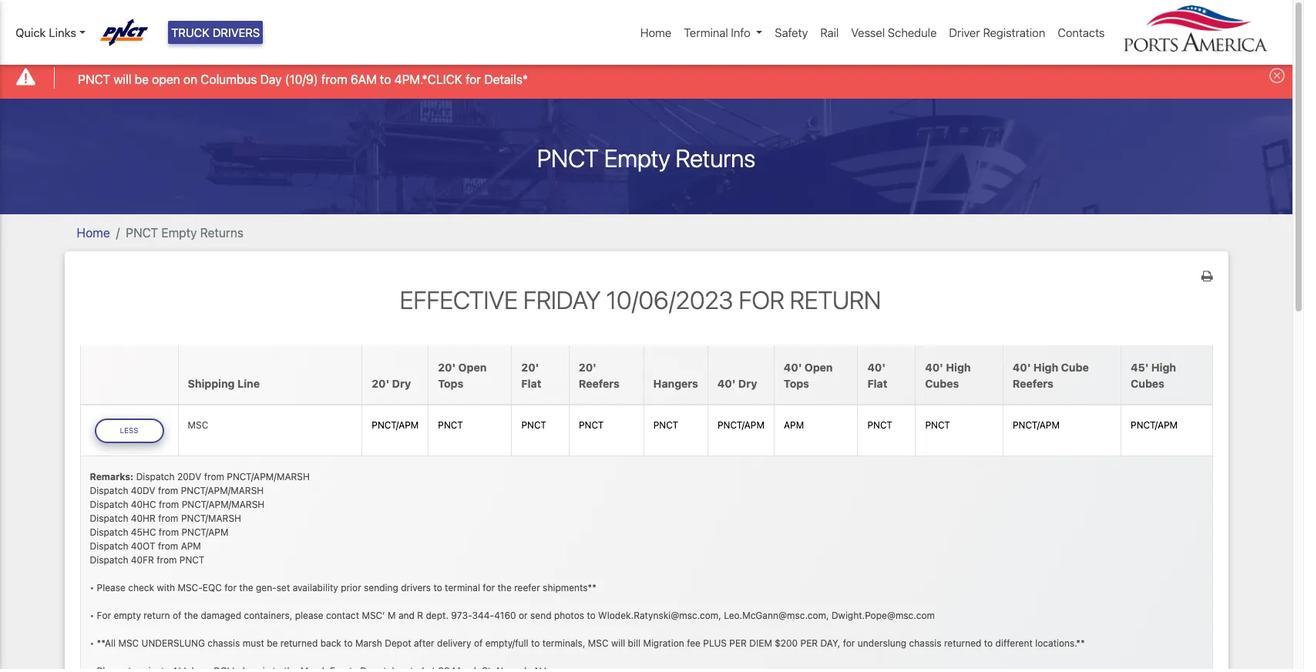 Task type: vqa. For each thing, say whether or not it's contained in the screenshot.
Numbers
no



Task type: describe. For each thing, give the bounding box(es) containing it.
high for 45' high cubes
[[1152, 360, 1177, 374]]

quick links
[[15, 25, 76, 39]]

drivers
[[401, 582, 431, 593]]

0 vertical spatial apm
[[784, 420, 804, 431]]

1 horizontal spatial returns
[[676, 143, 756, 172]]

registration
[[983, 25, 1046, 39]]

remarks: dispatch 20dv from pnct/apm/marsh dispatch 40dv from pnct/apm/marsh dispatch 40hc from pnct/apm/marsh dispatch 40hr from pnct/marsh dispatch 45hc from pnct/apm dispatch 40ot from apm dispatch 40fr from pnct
[[90, 471, 310, 566]]

terminal
[[445, 582, 480, 593]]

973-
[[451, 610, 472, 621]]

45' high cubes
[[1131, 360, 1177, 390]]

40hr
[[131, 512, 156, 524]]

1 chassis from the left
[[208, 637, 240, 649]]

return
[[790, 285, 881, 314]]

shipping
[[188, 377, 235, 390]]

0 horizontal spatial msc
[[118, 637, 139, 649]]

for right "day,"
[[843, 637, 855, 649]]

dry for 20' dry
[[392, 377, 411, 390]]

to right 'back'
[[344, 637, 353, 649]]

high for 40' high cubes
[[946, 360, 971, 374]]

for right eqc
[[225, 582, 237, 593]]

truck
[[171, 25, 210, 39]]

pnct inside alert
[[78, 72, 110, 86]]

cubes for 45'
[[1131, 377, 1165, 390]]

2 horizontal spatial the
[[498, 582, 512, 593]]

tops for 40'
[[784, 377, 809, 390]]

delivery
[[437, 637, 471, 649]]

open for 20' open tops
[[458, 360, 487, 374]]

effective friday 10/06/2023 for return
[[400, 285, 881, 314]]

dwight.pope@msc.com
[[832, 610, 935, 621]]

leo.mcgann@msc.com,
[[724, 610, 829, 621]]

(10/9)
[[285, 72, 318, 86]]

m
[[388, 610, 396, 621]]

pnct will be open on columbus day (10/9) from 6am to 4pm.*click for details*
[[78, 72, 528, 86]]

dept.
[[426, 610, 449, 621]]

$200
[[775, 637, 798, 649]]

bill
[[628, 637, 641, 649]]

r
[[417, 610, 423, 621]]

close image
[[1270, 68, 1285, 83]]

apm inside remarks: dispatch 20dv from pnct/apm/marsh dispatch 40dv from pnct/apm/marsh dispatch 40hc from pnct/apm/marsh dispatch 40hr from pnct/marsh dispatch 45hc from pnct/apm dispatch 40ot from apm dispatch 40fr from pnct
[[181, 540, 201, 552]]

day
[[260, 72, 282, 86]]

flat for 40' flat
[[868, 377, 888, 390]]

from right 40dv
[[158, 485, 178, 496]]

remarks:
[[90, 471, 134, 482]]

20' for 20' flat
[[521, 360, 539, 374]]

or
[[519, 610, 528, 621]]

locations.**
[[1036, 637, 1085, 649]]

0 vertical spatial home link
[[634, 18, 678, 47]]

40' high cube reefers
[[1013, 360, 1089, 390]]

line
[[237, 377, 260, 390]]

after
[[414, 637, 435, 649]]

1 vertical spatial will
[[611, 637, 625, 649]]

schedule
[[888, 25, 937, 39]]

for
[[739, 285, 785, 314]]

1 per from the left
[[730, 637, 747, 649]]

pnct/marsh
[[181, 512, 241, 524]]

• **all msc underslung chassis must be returned back to marsh depot after delivery of empty/full to terminals, msc will bill migration fee plus per diem $200 per day, for underslung chassis returned to different locations.**
[[90, 637, 1085, 649]]

terminal info
[[684, 25, 751, 39]]

quick links link
[[15, 24, 85, 41]]

terminal info link
[[678, 18, 769, 47]]

sending
[[364, 582, 398, 593]]

2 horizontal spatial msc
[[588, 637, 609, 649]]

please
[[295, 610, 324, 621]]

availability
[[293, 582, 338, 593]]

underslung
[[142, 637, 205, 649]]

from right 40ot
[[158, 540, 178, 552]]

wlodek.ratynski@msc.com,
[[598, 610, 721, 621]]

vessel schedule link
[[845, 18, 943, 47]]

40' open tops
[[784, 360, 833, 390]]

msc'
[[362, 610, 385, 621]]

vessel schedule
[[851, 25, 937, 39]]

0 vertical spatial empty
[[604, 143, 670, 172]]

cube
[[1061, 360, 1089, 374]]

check
[[128, 582, 154, 593]]

pnct will be open on columbus day (10/9) from 6am to 4pm.*click for details* link
[[78, 70, 528, 88]]

less
[[120, 426, 138, 435]]

1 horizontal spatial msc
[[188, 420, 208, 431]]

40' high cubes
[[925, 360, 971, 390]]

truck drivers link
[[168, 21, 263, 44]]

to inside alert
[[380, 72, 391, 86]]

empty
[[114, 610, 141, 621]]

back
[[320, 637, 341, 649]]

to left different
[[984, 637, 993, 649]]

0 vertical spatial pnct/apm/marsh
[[227, 471, 310, 482]]

reefer
[[514, 582, 540, 593]]

• for • **all msc underslung chassis must be returned back to marsh depot after delivery of empty/full to terminals, msc will bill migration fee plus per diem $200 per day, for underslung chassis returned to different locations.**
[[90, 637, 94, 649]]

40' for 40' high cubes
[[925, 360, 944, 374]]

2 chassis from the left
[[909, 637, 942, 649]]

hangers
[[654, 377, 698, 390]]

contact
[[326, 610, 359, 621]]

reefers inside 40' high cube reefers
[[1013, 377, 1054, 390]]

be inside the pnct will be open on columbus day (10/9) from 6am to 4pm.*click for details* link
[[135, 72, 149, 86]]

friday
[[523, 285, 601, 314]]

safety link
[[769, 18, 814, 47]]

will inside alert
[[114, 72, 131, 86]]

to right photos
[[587, 610, 596, 621]]

driver registration
[[949, 25, 1046, 39]]

rail link
[[814, 18, 845, 47]]

empty/full
[[485, 637, 529, 649]]

open for 40' open tops
[[805, 360, 833, 374]]

plus
[[703, 637, 727, 649]]

depot
[[385, 637, 411, 649]]



Task type: locate. For each thing, give the bounding box(es) containing it.
1 open from the left
[[458, 360, 487, 374]]

tops right 40' dry
[[784, 377, 809, 390]]

0 horizontal spatial home link
[[77, 226, 110, 239]]

0 horizontal spatial be
[[135, 72, 149, 86]]

cubes down 45'
[[1131, 377, 1165, 390]]

1 horizontal spatial per
[[801, 637, 818, 649]]

dry left "20' open tops"
[[392, 377, 411, 390]]

the
[[239, 582, 253, 593], [498, 582, 512, 593], [184, 610, 198, 621]]

dry for 40' dry
[[738, 377, 757, 390]]

0 horizontal spatial per
[[730, 637, 747, 649]]

tops inside 40' open tops
[[784, 377, 809, 390]]

pnct
[[78, 72, 110, 86], [537, 143, 599, 172], [126, 226, 158, 239], [438, 420, 463, 431], [521, 420, 547, 431], [579, 420, 604, 431], [654, 420, 679, 431], [868, 420, 893, 431], [925, 420, 950, 431], [179, 554, 205, 566]]

40' inside the 40' high cubes
[[925, 360, 944, 374]]

1 horizontal spatial dry
[[738, 377, 757, 390]]

40' for 40' high cube reefers
[[1013, 360, 1031, 374]]

10/06/2023
[[606, 285, 734, 314]]

vessel
[[851, 25, 885, 39]]

1 horizontal spatial reefers
[[1013, 377, 1054, 390]]

• left please
[[90, 582, 94, 593]]

underslung
[[858, 637, 907, 649]]

pnct inside remarks: dispatch 20dv from pnct/apm/marsh dispatch 40dv from pnct/apm/marsh dispatch 40hc from pnct/apm/marsh dispatch 40hr from pnct/marsh dispatch 45hc from pnct/apm dispatch 40ot from apm dispatch 40fr from pnct
[[179, 554, 205, 566]]

2 high from the left
[[1034, 360, 1059, 374]]

40ot
[[131, 540, 155, 552]]

chassis down damaged
[[208, 637, 240, 649]]

shipments**
[[543, 582, 597, 593]]

1 vertical spatial apm
[[181, 540, 201, 552]]

2 dry from the left
[[738, 377, 757, 390]]

for
[[97, 610, 111, 621]]

returned down please
[[280, 637, 318, 649]]

1 vertical spatial empty
[[161, 226, 197, 239]]

terminal
[[684, 25, 728, 39]]

• please check with msc-eqc for the gen-set availability prior sending drivers to terminal for the reefer shipments**
[[90, 582, 597, 593]]

tops
[[438, 377, 464, 390], [784, 377, 809, 390]]

for
[[466, 72, 481, 86], [225, 582, 237, 593], [483, 582, 495, 593], [843, 637, 855, 649]]

the left gen-
[[239, 582, 253, 593]]

apm down 40' open tops
[[784, 420, 804, 431]]

to right drivers
[[434, 582, 442, 593]]

from left 6am
[[321, 72, 347, 86]]

20' for 20' open tops
[[438, 360, 456, 374]]

0 horizontal spatial high
[[946, 360, 971, 374]]

40' right 40' flat
[[925, 360, 944, 374]]

2 returned from the left
[[944, 637, 982, 649]]

0 vertical spatial will
[[114, 72, 131, 86]]

0 horizontal spatial empty
[[161, 226, 197, 239]]

driver registration link
[[943, 18, 1052, 47]]

fee
[[687, 637, 701, 649]]

for left details*
[[466, 72, 481, 86]]

msc right the **all on the bottom of page
[[118, 637, 139, 649]]

of right return
[[173, 610, 181, 621]]

3 high from the left
[[1152, 360, 1177, 374]]

2 tops from the left
[[784, 377, 809, 390]]

empty
[[604, 143, 670, 172], [161, 226, 197, 239]]

40hc
[[131, 498, 156, 510]]

40' right hangers
[[718, 377, 736, 390]]

pnct/apm down pnct/marsh
[[182, 526, 229, 538]]

2 flat from the left
[[868, 377, 888, 390]]

0 horizontal spatial of
[[173, 610, 181, 621]]

4pm.*click
[[394, 72, 462, 86]]

marsh
[[355, 637, 382, 649]]

tops for 20'
[[438, 377, 464, 390]]

2 horizontal spatial high
[[1152, 360, 1177, 374]]

drivers
[[213, 25, 260, 39]]

0 horizontal spatial pnct empty returns
[[126, 226, 244, 239]]

45hc
[[131, 526, 156, 538]]

cubes inside 45' high cubes
[[1131, 377, 1165, 390]]

pnct/apm/marsh
[[227, 471, 310, 482], [181, 485, 264, 496], [182, 498, 265, 510]]

1 horizontal spatial of
[[474, 637, 483, 649]]

0 horizontal spatial will
[[114, 72, 131, 86]]

please
[[97, 582, 126, 593]]

1 horizontal spatial the
[[239, 582, 253, 593]]

1 vertical spatial home link
[[77, 226, 110, 239]]

gen-
[[256, 582, 277, 593]]

high inside 45' high cubes
[[1152, 360, 1177, 374]]

to down send at the left of the page
[[531, 637, 540, 649]]

contacts
[[1058, 25, 1105, 39]]

1 horizontal spatial high
[[1034, 360, 1059, 374]]

returned left different
[[944, 637, 982, 649]]

40' left cube
[[1013, 360, 1031, 374]]

flat right 40' open tops
[[868, 377, 888, 390]]

open left 20' flat
[[458, 360, 487, 374]]

terminals,
[[543, 637, 585, 649]]

links
[[49, 25, 76, 39]]

pnct will be open on columbus day (10/9) from 6am to 4pm.*click for details* alert
[[0, 57, 1293, 98]]

• left the **all on the bottom of page
[[90, 637, 94, 649]]

20' dry
[[372, 377, 411, 390]]

0 vertical spatial be
[[135, 72, 149, 86]]

0 horizontal spatial the
[[184, 610, 198, 621]]

4160
[[494, 610, 516, 621]]

msc right terminals,
[[588, 637, 609, 649]]

3 • from the top
[[90, 637, 94, 649]]

40' right 40' open tops
[[868, 360, 886, 374]]

be
[[135, 72, 149, 86], [267, 637, 278, 649]]

must
[[243, 637, 264, 649]]

1 horizontal spatial returned
[[944, 637, 982, 649]]

1 horizontal spatial apm
[[784, 420, 804, 431]]

open inside "20' open tops"
[[458, 360, 487, 374]]

1 • from the top
[[90, 582, 94, 593]]

20' for 20' reefers
[[579, 360, 597, 374]]

of right delivery
[[474, 637, 483, 649]]

20' inside 20' flat
[[521, 360, 539, 374]]

photos
[[554, 610, 584, 621]]

open inside 40' open tops
[[805, 360, 833, 374]]

0 horizontal spatial reefers
[[579, 377, 620, 390]]

from right 40hr
[[158, 512, 178, 524]]

2 reefers from the left
[[1013, 377, 1054, 390]]

1 horizontal spatial flat
[[868, 377, 888, 390]]

to
[[380, 72, 391, 86], [434, 582, 442, 593], [587, 610, 596, 621], [344, 637, 353, 649], [531, 637, 540, 649], [984, 637, 993, 649]]

1 horizontal spatial open
[[805, 360, 833, 374]]

for right terminal
[[483, 582, 495, 593]]

high
[[946, 360, 971, 374], [1034, 360, 1059, 374], [1152, 360, 1177, 374]]

2 cubes from the left
[[1131, 377, 1165, 390]]

open
[[458, 360, 487, 374], [805, 360, 833, 374]]

high inside the 40' high cubes
[[946, 360, 971, 374]]

prior
[[341, 582, 361, 593]]

40' for 40' dry
[[718, 377, 736, 390]]

1 vertical spatial •
[[90, 610, 94, 621]]

40' inside 40' flat
[[868, 360, 886, 374]]

1 dry from the left
[[392, 377, 411, 390]]

0 horizontal spatial cubes
[[925, 377, 959, 390]]

• for •  for empty return of the damaged containers, please contact msc' m and r dept. 973-344-4160 or send photos  to wlodek.ratynski@msc.com, leo.mcgann@msc.com, dwight.pope@msc.com
[[90, 610, 94, 621]]

1 horizontal spatial home
[[641, 25, 672, 39]]

40' down for
[[784, 360, 802, 374]]

40'
[[784, 360, 802, 374], [868, 360, 886, 374], [925, 360, 944, 374], [1013, 360, 1031, 374], [718, 377, 736, 390]]

be right must in the bottom of the page
[[267, 637, 278, 649]]

pnct/apm down "20' dry"
[[372, 420, 419, 431]]

2 open from the left
[[805, 360, 833, 374]]

40' for 40' flat
[[868, 360, 886, 374]]

2 per from the left
[[801, 637, 818, 649]]

20dv
[[177, 471, 201, 482]]

be left open
[[135, 72, 149, 86]]

1 returned from the left
[[280, 637, 318, 649]]

chassis right underslung
[[909, 637, 942, 649]]

6am
[[351, 72, 377, 86]]

**all
[[97, 637, 116, 649]]

0 horizontal spatial returns
[[200, 226, 244, 239]]

eqc
[[203, 582, 222, 593]]

quick
[[15, 25, 46, 39]]

40dv
[[131, 485, 155, 496]]

cubes
[[925, 377, 959, 390], [1131, 377, 1165, 390]]

msc-
[[178, 582, 203, 593]]

1 horizontal spatial home link
[[634, 18, 678, 47]]

rail
[[821, 25, 839, 39]]

1 cubes from the left
[[925, 377, 959, 390]]

1 flat from the left
[[521, 377, 541, 390]]

0 vertical spatial returns
[[676, 143, 756, 172]]

containers,
[[244, 610, 292, 621]]

high inside 40' high cube reefers
[[1034, 360, 1059, 374]]

0 horizontal spatial home
[[77, 226, 110, 239]]

2 • from the top
[[90, 610, 94, 621]]

return
[[144, 610, 170, 621]]

45'
[[1131, 360, 1149, 374]]

shipping line
[[188, 377, 260, 390]]

pnct/apm down 45' high cubes
[[1131, 420, 1178, 431]]

info
[[731, 25, 751, 39]]

print image
[[1202, 270, 1213, 282]]

20' for 20' dry
[[372, 377, 390, 390]]

0 horizontal spatial flat
[[521, 377, 541, 390]]

columbus
[[201, 72, 257, 86]]

cubes inside the 40' high cubes
[[925, 377, 959, 390]]

0 vertical spatial of
[[173, 610, 181, 621]]

40' inside 40' high cube reefers
[[1013, 360, 1031, 374]]

• for • please check with msc-eqc for the gen-set availability prior sending drivers to terminal for the reefer shipments**
[[90, 582, 94, 593]]

msc down shipping
[[188, 420, 208, 431]]

1 horizontal spatial empty
[[604, 143, 670, 172]]

safety
[[775, 25, 808, 39]]

effective
[[400, 285, 518, 314]]

will left bill
[[611, 637, 625, 649]]

flat left 20' reefers on the left
[[521, 377, 541, 390]]

1 horizontal spatial tops
[[784, 377, 809, 390]]

1 vertical spatial of
[[474, 637, 483, 649]]

0 horizontal spatial returned
[[280, 637, 318, 649]]

0 horizontal spatial tops
[[438, 377, 464, 390]]

from right 40hc
[[159, 498, 179, 510]]

0 horizontal spatial chassis
[[208, 637, 240, 649]]

40' for 40' open tops
[[784, 360, 802, 374]]

per left diem
[[730, 637, 747, 649]]

send
[[530, 610, 552, 621]]

1 vertical spatial be
[[267, 637, 278, 649]]

for inside alert
[[466, 72, 481, 86]]

migration
[[643, 637, 684, 649]]

1 horizontal spatial be
[[267, 637, 278, 649]]

open left 40' flat
[[805, 360, 833, 374]]

1 vertical spatial home
[[77, 226, 110, 239]]

pnct/apm inside remarks: dispatch 20dv from pnct/apm/marsh dispatch 40dv from pnct/apm/marsh dispatch 40hc from pnct/apm/marsh dispatch 40hr from pnct/marsh dispatch 45hc from pnct/apm dispatch 40ot from apm dispatch 40fr from pnct
[[182, 526, 229, 538]]

2 vertical spatial pnct/apm/marsh
[[182, 498, 265, 510]]

flat for 20' flat
[[521, 377, 541, 390]]

cubes right 40' flat
[[925, 377, 959, 390]]

dry left 40' open tops
[[738, 377, 757, 390]]

will left open
[[114, 72, 131, 86]]

contacts link
[[1052, 18, 1111, 47]]

the down msc- on the bottom of the page
[[184, 610, 198, 621]]

0 vertical spatial pnct empty returns
[[537, 143, 756, 172]]

tops inside "20' open tops"
[[438, 377, 464, 390]]

pnct/apm down 40' high cube reefers
[[1013, 420, 1060, 431]]

the left reefer
[[498, 582, 512, 593]]

pnct/apm down 40' dry
[[718, 420, 765, 431]]

0 horizontal spatial open
[[458, 360, 487, 374]]

to right 6am
[[380, 72, 391, 86]]

0 horizontal spatial apm
[[181, 540, 201, 552]]

home
[[641, 25, 672, 39], [77, 226, 110, 239]]

and
[[399, 610, 415, 621]]

high for 40' high cube reefers
[[1034, 360, 1059, 374]]

20' flat
[[521, 360, 541, 390]]

1 vertical spatial pnct empty returns
[[126, 226, 244, 239]]

20' reefers
[[579, 360, 620, 390]]

from right 45hc
[[159, 526, 179, 538]]

1 vertical spatial returns
[[200, 226, 244, 239]]

from right the 40fr on the left bottom of page
[[157, 554, 177, 566]]

2 vertical spatial •
[[90, 637, 94, 649]]

1 tops from the left
[[438, 377, 464, 390]]

1 vertical spatial pnct/apm/marsh
[[181, 485, 264, 496]]

pnct/apm
[[372, 420, 419, 431], [718, 420, 765, 431], [1013, 420, 1060, 431], [1131, 420, 1178, 431], [182, 526, 229, 538]]

per left "day,"
[[801, 637, 818, 649]]

msc
[[188, 420, 208, 431], [118, 637, 139, 649], [588, 637, 609, 649]]

1 high from the left
[[946, 360, 971, 374]]

1 horizontal spatial will
[[611, 637, 625, 649]]

cubes for 40'
[[925, 377, 959, 390]]

• left for
[[90, 610, 94, 621]]

0 horizontal spatial dry
[[392, 377, 411, 390]]

reefers
[[579, 377, 620, 390], [1013, 377, 1054, 390]]

20' inside "20' open tops"
[[438, 360, 456, 374]]

1 horizontal spatial cubes
[[1131, 377, 1165, 390]]

dispatch
[[136, 471, 175, 482], [90, 485, 128, 496], [90, 498, 128, 510], [90, 512, 128, 524], [90, 526, 128, 538], [90, 540, 128, 552], [90, 554, 128, 566]]

with
[[157, 582, 175, 593]]

40' inside 40' open tops
[[784, 360, 802, 374]]

0 vertical spatial •
[[90, 582, 94, 593]]

truck drivers
[[171, 25, 260, 39]]

1 reefers from the left
[[579, 377, 620, 390]]

40fr
[[131, 554, 154, 566]]

tops right "20' dry"
[[438, 377, 464, 390]]

from right 20dv
[[204, 471, 224, 482]]

0 vertical spatial home
[[641, 25, 672, 39]]

20' open tops
[[438, 360, 487, 390]]

1 horizontal spatial chassis
[[909, 637, 942, 649]]

driver
[[949, 25, 980, 39]]

1 horizontal spatial pnct empty returns
[[537, 143, 756, 172]]

20' inside 20' reefers
[[579, 360, 597, 374]]

from inside the pnct will be open on columbus day (10/9) from 6am to 4pm.*click for details* link
[[321, 72, 347, 86]]

less button
[[94, 419, 164, 443]]

apm down pnct/marsh
[[181, 540, 201, 552]]



